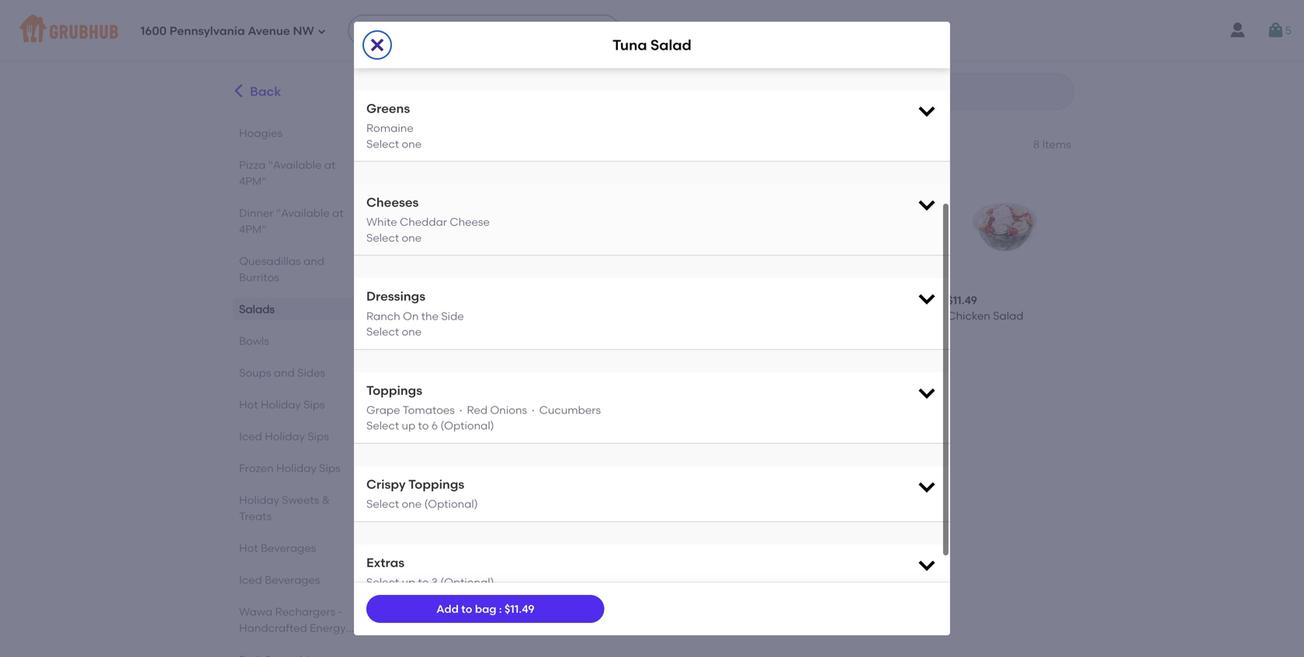 Task type: locate. For each thing, give the bounding box(es) containing it.
white
[[366, 216, 397, 229]]

beverages down hot beverages tab
[[265, 574, 320, 587]]

1 vertical spatial hot
[[239, 542, 258, 555]]

(optional) inside extras select up to 3 (optional)
[[440, 576, 494, 589]]

4pm" down 'pizza'
[[239, 175, 267, 188]]

$11.49
[[948, 294, 978, 307], [415, 514, 445, 528], [505, 603, 535, 616]]

hot down the soups
[[239, 398, 258, 412]]

salads inside tab
[[239, 303, 275, 316]]

0 horizontal spatial salad
[[651, 36, 692, 54]]

"available down hoagies tab
[[268, 158, 322, 172]]

holiday for iced
[[265, 430, 305, 443]]

dressings
[[366, 289, 426, 304]]

1 vertical spatial at
[[332, 207, 344, 220]]

on
[[403, 310, 419, 323]]

at left white
[[332, 207, 344, 220]]

holiday
[[261, 398, 301, 412], [265, 430, 305, 443], [276, 462, 317, 475], [239, 494, 279, 507]]

2 4pm" from the top
[[239, 223, 267, 236]]

one
[[402, 137, 422, 150], [402, 231, 422, 245], [402, 325, 422, 339], [402, 498, 422, 511]]

1 vertical spatial to
[[418, 576, 429, 589]]

1 vertical spatial "available
[[276, 207, 330, 220]]

0 vertical spatial "available
[[268, 158, 322, 172]]

and
[[304, 255, 325, 268], [274, 366, 295, 380]]

sips down hot holiday sips tab
[[308, 430, 329, 443]]

iced inside tab
[[239, 574, 262, 587]]

1 vertical spatial and
[[274, 366, 295, 380]]

up inside extras select up to 3 (optional)
[[402, 576, 416, 589]]

toppings up grape
[[366, 383, 422, 398]]

0 vertical spatial $11.49
[[948, 294, 978, 307]]

$11.49 right the :
[[505, 603, 535, 616]]

treats
[[239, 510, 272, 523]]

one down cheddar
[[402, 231, 422, 245]]

1 vertical spatial toppings
[[409, 477, 465, 492]]

2 vertical spatial to
[[461, 603, 472, 616]]

magnifying glass icon image
[[813, 82, 832, 101]]

svg image
[[1267, 21, 1286, 40], [317, 27, 327, 36], [368, 36, 387, 54], [916, 382, 938, 404], [916, 476, 938, 498]]

$11.49 down crispy toppings select one (optional)
[[415, 514, 445, 528]]

crispy
[[366, 477, 406, 492]]

$11.49 inside button
[[415, 514, 445, 528]]

iced for iced holiday sips
[[239, 430, 262, 443]]

iced inside tab
[[239, 430, 262, 443]]

$9.79 inside $9.79 custom
[[415, 294, 441, 307]]

and inside the quesadillas and burritos
[[304, 255, 325, 268]]

crispy toppings select one (optional)
[[366, 477, 478, 511]]

0 vertical spatial at
[[324, 158, 336, 172]]

"available
[[268, 158, 322, 172], [276, 207, 330, 220]]

beverages inside tab
[[261, 542, 316, 555]]

1 hot from the top
[[239, 398, 258, 412]]

beverages for hot beverages
[[261, 542, 316, 555]]

hot beverages
[[239, 542, 316, 555]]

salads
[[415, 133, 471, 153], [239, 303, 275, 316]]

toppings right crispy
[[409, 477, 465, 492]]

salad right the "tuna"
[[651, 36, 692, 54]]

at down hoagies tab
[[324, 158, 336, 172]]

select inside extras select up to 3 (optional)
[[366, 576, 399, 589]]

burritos
[[239, 271, 279, 284]]

(optional)
[[441, 419, 494, 433], [424, 498, 478, 511], [440, 576, 494, 589]]

select down extras
[[366, 576, 399, 589]]

2 vertical spatial $11.49
[[505, 603, 535, 616]]

holiday down iced holiday sips tab
[[276, 462, 317, 475]]

(optional) down red
[[441, 419, 494, 433]]

$9.79 inside button
[[548, 514, 574, 528]]

and down "dinner "available at 4pm"" tab
[[304, 255, 325, 268]]

frozen
[[239, 462, 274, 475]]

∙ left red
[[458, 404, 464, 417]]

select down romaine on the left top of the page
[[366, 137, 399, 150]]

0 vertical spatial up
[[402, 419, 416, 433]]

∙
[[458, 404, 464, 417], [530, 404, 537, 417]]

onions
[[490, 404, 527, 417]]

to left bag
[[461, 603, 472, 616]]

0 vertical spatial 4pm"
[[239, 175, 267, 188]]

1 vertical spatial beverages
[[265, 574, 320, 587]]

1 horizontal spatial salads
[[415, 133, 471, 153]]

0 horizontal spatial and
[[274, 366, 295, 380]]

select down ranch
[[366, 325, 399, 339]]

sips up &
[[319, 462, 341, 475]]

1 iced from the top
[[239, 430, 262, 443]]

hoagies
[[239, 127, 283, 140]]

soups and sides
[[239, 366, 325, 380]]

(optional) up add to bag : $11.49
[[440, 576, 494, 589]]

dinner "available at 4pm" tab
[[239, 205, 360, 238]]

2 select from the top
[[366, 231, 399, 245]]

1 vertical spatial iced
[[239, 574, 262, 587]]

sips down sides
[[304, 398, 325, 412]]

tab
[[239, 652, 360, 658]]

main navigation navigation
[[0, 0, 1304, 61]]

beverages for iced beverages
[[265, 574, 320, 587]]

select down crispy
[[366, 498, 399, 511]]

items
[[1042, 138, 1072, 151]]

hot
[[239, 398, 258, 412], [239, 542, 258, 555]]

0 vertical spatial hot
[[239, 398, 258, 412]]

0 vertical spatial toppings
[[366, 383, 422, 398]]

and left sides
[[274, 366, 295, 380]]

dinner
[[239, 207, 274, 220]]

hot for hot holiday sips
[[239, 398, 258, 412]]

select down grape
[[366, 419, 399, 433]]

4pm" inside pizza "available at 4pm"
[[239, 175, 267, 188]]

toppings
[[366, 383, 422, 398], [409, 477, 465, 492]]

1 horizontal spatial $11.49
[[505, 603, 535, 616]]

holiday up treats
[[239, 494, 279, 507]]

to left 3
[[418, 576, 429, 589]]

up down "tomatoes"
[[402, 419, 416, 433]]

1 vertical spatial sips
[[308, 430, 329, 443]]

holiday sweets & treats tab
[[239, 492, 360, 525]]

2 up from the top
[[402, 576, 416, 589]]

svg image for cheeses
[[916, 194, 938, 216]]

"available for dinner
[[276, 207, 330, 220]]

0 horizontal spatial $9.79
[[415, 294, 441, 307]]

hot holiday sips
[[239, 398, 325, 412]]

1 horizontal spatial ∙
[[530, 404, 537, 417]]

at for pizza "available at 4pm"
[[324, 158, 336, 172]]

$11.49 chicken salad
[[948, 294, 1024, 323]]

pizza
[[239, 158, 266, 172]]

beverages inside tab
[[265, 574, 320, 587]]

sips
[[304, 398, 325, 412], [308, 430, 329, 443], [319, 462, 341, 475]]

iced up frozen
[[239, 430, 262, 443]]

salad right chicken
[[993, 310, 1024, 323]]

2 vertical spatial (optional)
[[440, 576, 494, 589]]

one inside cheeses white cheddar cheese select one
[[402, 231, 422, 245]]

$11.49 up chicken
[[948, 294, 978, 307]]

4 one from the top
[[402, 498, 422, 511]]

back
[[250, 84, 281, 99]]

at inside pizza "available at 4pm"
[[324, 158, 336, 172]]

to left 6
[[418, 419, 429, 433]]

salads tab
[[239, 301, 360, 318]]

holiday down soups and sides
[[261, 398, 301, 412]]

svg image
[[359, 24, 372, 36], [916, 100, 938, 121], [916, 194, 938, 216], [916, 288, 938, 310], [916, 554, 938, 576]]

1 vertical spatial up
[[402, 576, 416, 589]]

the
[[421, 310, 439, 323]]

sips for iced holiday sips
[[308, 430, 329, 443]]

0 vertical spatial beverages
[[261, 542, 316, 555]]

to
[[418, 419, 429, 433], [418, 576, 429, 589], [461, 603, 472, 616]]

1 horizontal spatial and
[[304, 255, 325, 268]]

1 vertical spatial (optional)
[[424, 498, 478, 511]]

holiday down hot holiday sips
[[265, 430, 305, 443]]

(optional) up extras select up to 3 (optional)
[[424, 498, 478, 511]]

0 horizontal spatial ∙
[[458, 404, 464, 417]]

1 vertical spatial $9.79
[[548, 514, 574, 528]]

2 vertical spatial sips
[[319, 462, 341, 475]]

0 horizontal spatial $11.49
[[415, 514, 445, 528]]

0 horizontal spatial salads
[[239, 303, 275, 316]]

holiday for hot
[[261, 398, 301, 412]]

at inside 'dinner "available at 4pm"'
[[332, 207, 344, 220]]

0 vertical spatial and
[[304, 255, 325, 268]]

select inside greens romaine select one
[[366, 137, 399, 150]]

salads right romaine on the left top of the page
[[415, 133, 471, 153]]

iced holiday sips tab
[[239, 429, 360, 445]]

bowls
[[239, 335, 269, 348]]

beverages
[[261, 542, 316, 555], [265, 574, 320, 587]]

4 select from the top
[[366, 419, 399, 433]]

soups and sides tab
[[239, 365, 360, 381]]

tuna salad image
[[415, 390, 529, 504]]

extras select up to 3 (optional)
[[366, 555, 494, 589]]

4pm" inside 'dinner "available at 4pm"'
[[239, 223, 267, 236]]

1 select from the top
[[366, 137, 399, 150]]

pizza "available at 4pm" tab
[[239, 157, 360, 189]]

1 vertical spatial salads
[[239, 303, 275, 316]]

iced beverages
[[239, 574, 320, 587]]

(contains
[[274, 638, 325, 651]]

custom
[[415, 310, 456, 323]]

"available inside pizza "available at 4pm"
[[268, 158, 322, 172]]

one down on
[[402, 325, 422, 339]]

2 iced from the top
[[239, 574, 262, 587]]

one down romaine on the left top of the page
[[402, 137, 422, 150]]

6 select from the top
[[366, 576, 399, 589]]

nw
[[293, 24, 314, 38]]

up left 3
[[402, 576, 416, 589]]

4pm" down dinner
[[239, 223, 267, 236]]

1 vertical spatial salad
[[993, 310, 1024, 323]]

frozen holiday sips tab
[[239, 460, 360, 477]]

3
[[432, 576, 438, 589]]

4pm" for pizza "available at 4pm"
[[239, 175, 267, 188]]

0 vertical spatial iced
[[239, 430, 262, 443]]

bag
[[475, 603, 497, 616]]

select inside dressings ranch on the side select one
[[366, 325, 399, 339]]

at for dinner "available at 4pm"
[[332, 207, 344, 220]]

3 one from the top
[[402, 325, 422, 339]]

to inside extras select up to 3 (optional)
[[418, 576, 429, 589]]

4pm"
[[239, 175, 267, 188], [239, 223, 267, 236]]

at
[[324, 158, 336, 172], [332, 207, 344, 220]]

$11.49 inside $11.49 chicken salad
[[948, 294, 978, 307]]

0 vertical spatial (optional)
[[441, 419, 494, 433]]

one inside dressings ranch on the side select one
[[402, 325, 422, 339]]

0 vertical spatial sips
[[304, 398, 325, 412]]

$9.79
[[415, 294, 441, 307], [548, 514, 574, 528]]

1 vertical spatial 4pm"
[[239, 223, 267, 236]]

salads down "burritos"
[[239, 303, 275, 316]]

1 one from the top
[[402, 137, 422, 150]]

∙ right onions
[[530, 404, 537, 417]]

iced beverages tab
[[239, 572, 360, 589]]

breaded chicken blt image
[[548, 169, 662, 284]]

1 vertical spatial $11.49
[[415, 514, 445, 528]]

energy
[[310, 622, 346, 635]]

0 vertical spatial to
[[418, 419, 429, 433]]

2 horizontal spatial $11.49
[[948, 294, 978, 307]]

salad
[[651, 36, 692, 54], [993, 310, 1024, 323]]

iced up wawa
[[239, 574, 262, 587]]

1 horizontal spatial $9.79
[[548, 514, 574, 528]]

5 button
[[1267, 16, 1292, 44]]

romaine
[[366, 122, 414, 135]]

$9.79 custom
[[415, 294, 456, 323]]

pennsylvania
[[170, 24, 245, 38]]

3 select from the top
[[366, 325, 399, 339]]

garden image
[[548, 390, 662, 504]]

"available down pizza "available at 4pm" tab
[[276, 207, 330, 220]]

one inside greens romaine select one
[[402, 137, 422, 150]]

hoagies tab
[[239, 125, 360, 141]]

hot down treats
[[239, 542, 258, 555]]

"available inside 'dinner "available at 4pm"'
[[276, 207, 330, 220]]

2 one from the top
[[402, 231, 422, 245]]

hot holiday sips tab
[[239, 397, 360, 413]]

$9.79 for $9.79 custom
[[415, 294, 441, 307]]

one inside crispy toppings select one (optional)
[[402, 498, 422, 511]]

up
[[402, 419, 416, 433], [402, 576, 416, 589]]

0 vertical spatial $9.79
[[415, 294, 441, 307]]

salad inside $11.49 chicken salad
[[993, 310, 1024, 323]]

iced
[[239, 430, 262, 443], [239, 574, 262, 587]]

1 up from the top
[[402, 419, 416, 433]]

1 horizontal spatial salad
[[993, 310, 1024, 323]]

select down white
[[366, 231, 399, 245]]

beverages up iced beverages
[[261, 542, 316, 555]]

sides
[[297, 366, 325, 380]]

5 select from the top
[[366, 498, 399, 511]]

2 hot from the top
[[239, 542, 258, 555]]

1 4pm" from the top
[[239, 175, 267, 188]]

one down crispy
[[402, 498, 422, 511]]

rechargers
[[275, 606, 336, 619]]



Task type: describe. For each thing, give the bounding box(es) containing it.
soups
[[239, 366, 271, 380]]

wawa rechargers - handcrafted energy drinks (contains caffeine)
[[239, 606, 346, 658]]

$11.49 for $11.49
[[415, 514, 445, 528]]

(optional) inside crispy toppings select one (optional)
[[424, 498, 478, 511]]

1600
[[141, 24, 167, 38]]

select inside 'toppings grape tomatoes ∙ red onions ∙ cucumbers select up to 6 (optional)'
[[366, 419, 399, 433]]

1 ∙ from the left
[[458, 404, 464, 417]]

back button
[[230, 73, 282, 110]]

sips for frozen holiday sips
[[319, 462, 341, 475]]

2 ∙ from the left
[[530, 404, 537, 417]]

$10.39
[[681, 514, 714, 528]]

wawa rechargers - handcrafted energy drinks (contains caffeine) tab
[[239, 604, 360, 658]]

extras
[[366, 555, 405, 571]]

add to bag : $11.49
[[436, 603, 535, 616]]

and for quesadillas
[[304, 255, 325, 268]]

8
[[1033, 138, 1040, 151]]

caret left icon image
[[231, 83, 247, 99]]

8 items
[[1033, 138, 1072, 151]]

quesadillas
[[239, 255, 301, 268]]

add
[[436, 603, 459, 616]]

dressings ranch on the side select one
[[366, 289, 464, 339]]

(optional) inside 'toppings grape tomatoes ∙ red onions ∙ cucumbers select up to 6 (optional)'
[[441, 419, 494, 433]]

holiday inside 'holiday sweets & treats'
[[239, 494, 279, 507]]

4pm" for dinner "available at 4pm"
[[239, 223, 267, 236]]

quantity
[[366, 38, 420, 54]]

select inside crispy toppings select one (optional)
[[366, 498, 399, 511]]

holiday for frozen
[[276, 462, 317, 475]]

caffeine)
[[239, 655, 288, 658]]

drinks
[[239, 638, 271, 651]]

chicken salad image
[[948, 169, 1062, 284]]

frozen holiday sips
[[239, 462, 341, 475]]

toppings inside 'toppings grape tomatoes ∙ red onions ∙ cucumbers select up to 6 (optional)'
[[366, 383, 422, 398]]

avenue
[[248, 24, 290, 38]]

dinner "available at 4pm"
[[239, 207, 344, 236]]

$9.79 for $9.79
[[548, 514, 574, 528]]

5
[[1286, 24, 1292, 37]]

:
[[499, 603, 502, 616]]

greens romaine select one
[[366, 101, 422, 150]]

hot beverages tab
[[239, 540, 360, 557]]

custom image
[[415, 169, 529, 284]]

red
[[467, 404, 488, 417]]

bowls tab
[[239, 333, 360, 349]]

tomatoes
[[403, 404, 455, 417]]

ranch
[[366, 310, 400, 323]]

select inside cheeses white cheddar cheese select one
[[366, 231, 399, 245]]

quesadillas and burritos tab
[[239, 253, 360, 286]]

and for soups
[[274, 366, 295, 380]]

svg image inside main navigation navigation
[[359, 24, 372, 36]]

pizza "available at 4pm"
[[239, 158, 336, 188]]

svg image for dressings
[[916, 288, 938, 310]]

iced for iced beverages
[[239, 574, 262, 587]]

$9.79 button
[[542, 383, 669, 551]]

breaded chicken caesar image
[[681, 169, 796, 284]]

&
[[322, 494, 330, 507]]

up inside 'toppings grape tomatoes ∙ red onions ∙ cucumbers select up to 6 (optional)'
[[402, 419, 416, 433]]

0 vertical spatial salads
[[415, 133, 471, 153]]

hot for hot beverages
[[239, 542, 258, 555]]

cheddar
[[400, 216, 447, 229]]

grape
[[366, 404, 400, 417]]

cucumbers
[[539, 404, 601, 417]]

cheese
[[450, 216, 490, 229]]

chicken
[[948, 310, 991, 323]]

svg image inside 5 button
[[1267, 21, 1286, 40]]

southwest breaded chicken image
[[814, 169, 929, 284]]

$11.49 for $11.49 chicken salad
[[948, 294, 978, 307]]

svg image for greens
[[916, 100, 938, 121]]

cheeseburger salad image
[[681, 390, 796, 504]]

sweets
[[282, 494, 319, 507]]

0 vertical spatial salad
[[651, 36, 692, 54]]

cheeses white cheddar cheese select one
[[366, 195, 490, 245]]

to inside 'toppings grape tomatoes ∙ red onions ∙ cucumbers select up to 6 (optional)'
[[418, 419, 429, 433]]

wawa
[[239, 606, 273, 619]]

side
[[441, 310, 464, 323]]

handcrafted
[[239, 622, 307, 635]]

holiday sweets & treats
[[239, 494, 330, 523]]

tuna salad
[[613, 36, 692, 54]]

quesadillas and burritos
[[239, 255, 325, 284]]

iced holiday sips
[[239, 430, 329, 443]]

$11.49 button
[[408, 383, 535, 551]]

toppings inside crispy toppings select one (optional)
[[409, 477, 465, 492]]

$10.39 button
[[675, 383, 802, 551]]

greens
[[366, 101, 410, 116]]

cheeses
[[366, 195, 419, 210]]

"available for pizza
[[268, 158, 322, 172]]

1600 pennsylvania avenue nw
[[141, 24, 314, 38]]

-
[[338, 606, 343, 619]]

6
[[432, 419, 438, 433]]

sips for hot holiday sips
[[304, 398, 325, 412]]

toppings grape tomatoes ∙ red onions ∙ cucumbers select up to 6 (optional)
[[366, 383, 601, 433]]

tuna
[[613, 36, 647, 54]]



Task type: vqa. For each thing, say whether or not it's contained in the screenshot.
one in the Greens Romaine Select one
yes



